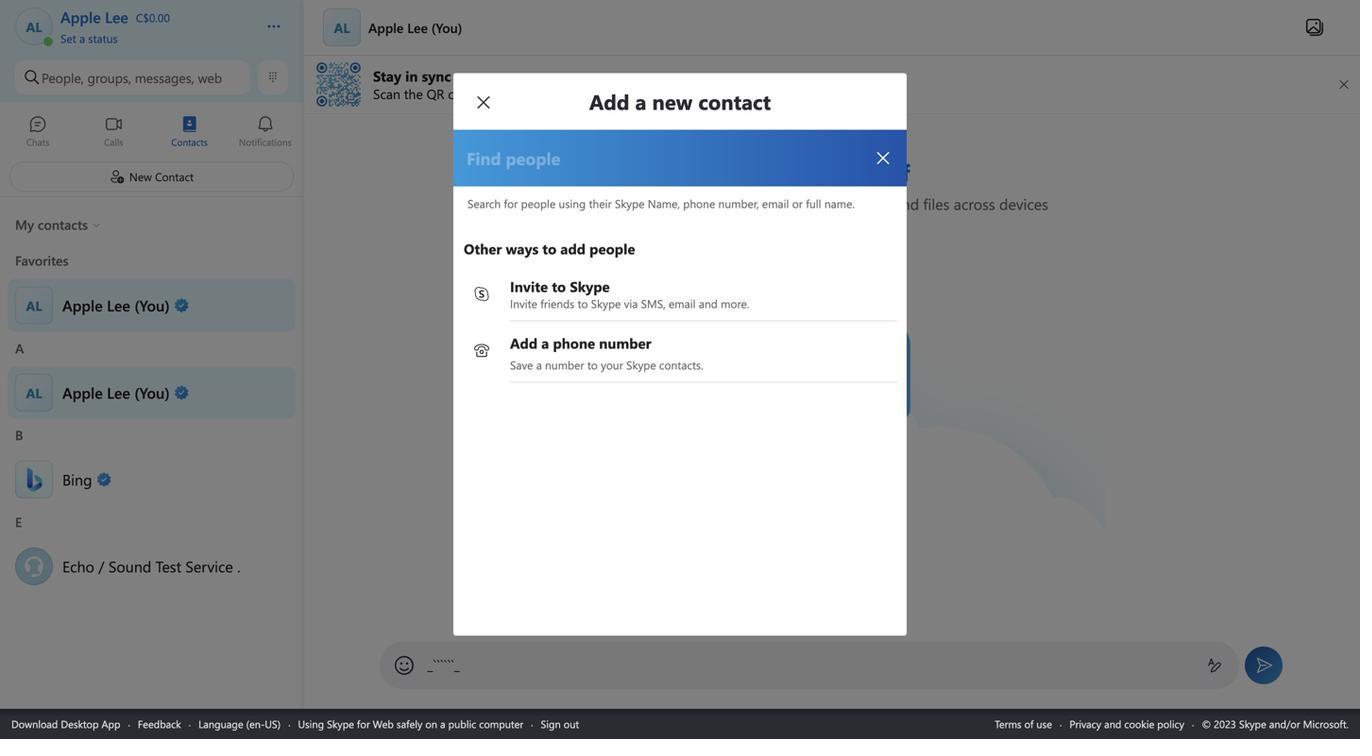 Task type: describe. For each thing, give the bounding box(es) containing it.
a inside button
[[79, 31, 85, 46]]

echo
[[62, 556, 94, 577]]

favorites group
[[0, 246, 303, 334]]

groups,
[[88, 69, 131, 86]]

a group
[[0, 334, 303, 421]]

download
[[11, 717, 58, 732]]

apple lee (you) for favorites group on the left top of the page
[[62, 295, 170, 316]]

cookie
[[1124, 717, 1155, 732]]

lee for favorites group on the left top of the page
[[107, 295, 130, 316]]

sign out link
[[541, 717, 579, 732]]

(en-
[[246, 717, 265, 732]]

language (en-us)
[[198, 717, 281, 732]]

Type a message text field
[[427, 657, 1192, 674]]

computer
[[479, 717, 523, 732]]

test
[[156, 556, 181, 577]]

echo / sound test service .
[[62, 556, 241, 577]]

using
[[298, 717, 324, 732]]

people, groups, messages, web button
[[15, 60, 250, 94]]

and
[[1104, 717, 1122, 732]]

set a status button
[[60, 26, 247, 46]]

download desktop app link
[[11, 717, 120, 732]]

Find people text field
[[465, 146, 858, 171]]

safely
[[397, 717, 423, 732]]

status
[[88, 31, 118, 46]]

language (en-us) link
[[198, 717, 281, 732]]

use
[[1037, 717, 1052, 732]]

1 horizontal spatial a
[[440, 717, 446, 732]]

privacy and cookie policy
[[1070, 717, 1184, 732]]

public
[[448, 717, 476, 732]]

apple lee (you), selected. list item for a group at the left of page
[[0, 367, 303, 419]]

.
[[237, 556, 241, 577]]

out
[[564, 717, 579, 732]]



Task type: locate. For each thing, give the bounding box(es) containing it.
apple lee (you) for a group at the left of page
[[62, 383, 170, 403]]

messages,
[[135, 69, 194, 86]]

tab list
[[0, 107, 303, 159]]

bing
[[62, 469, 92, 490]]

/
[[99, 556, 104, 577]]

0 vertical spatial a
[[79, 31, 85, 46]]

web
[[198, 69, 222, 86]]

1 apple lee (you) from the top
[[62, 295, 170, 316]]

1 vertical spatial (you)
[[134, 383, 170, 403]]

lee inside favorites group
[[107, 295, 130, 316]]

skype
[[327, 717, 354, 732]]

sign
[[541, 717, 561, 732]]

terms
[[995, 717, 1022, 732]]

apple inside favorites group
[[62, 295, 103, 316]]

apple lee (you), selected. list item up a group at the left of page
[[0, 279, 303, 332]]

download desktop app
[[11, 717, 120, 732]]

b group
[[0, 421, 303, 508]]

language
[[198, 717, 243, 732]]

lee up a group at the left of page
[[107, 295, 130, 316]]

0 vertical spatial apple lee (you), selected. list item
[[0, 279, 303, 332]]

1 vertical spatial lee
[[107, 383, 130, 403]]

(you) inside favorites group
[[134, 295, 170, 316]]

2 apple lee (you) from the top
[[62, 383, 170, 403]]

sound
[[109, 556, 151, 577]]

1 lee from the top
[[107, 295, 130, 316]]

1 vertical spatial apple lee (you)
[[62, 383, 170, 403]]

1 vertical spatial a
[[440, 717, 446, 732]]

0 vertical spatial (you)
[[134, 295, 170, 316]]

sign out
[[541, 717, 579, 732]]

service
[[186, 556, 233, 577]]

feedback
[[138, 717, 181, 732]]

lee for a group at the left of page
[[107, 383, 130, 403]]

us)
[[265, 717, 281, 732]]

e group
[[0, 508, 303, 595]]

people, groups, messages, web
[[42, 69, 222, 86]]

apple for apple lee (you), selected. list item related to a group at the left of page
[[62, 383, 103, 403]]

1 apple lee (you), selected. list item from the top
[[0, 279, 303, 332]]

lee up b group
[[107, 383, 130, 403]]

(you) inside a group
[[134, 383, 170, 403]]

people,
[[42, 69, 84, 86]]

set
[[60, 31, 76, 46]]

(you) up a group at the left of page
[[134, 295, 170, 316]]

1 apple from the top
[[62, 295, 103, 316]]

2 lee from the top
[[107, 383, 130, 403]]

(you) for apple lee (you), selected. list item related to a group at the left of page
[[134, 383, 170, 403]]

(you) up b group
[[134, 383, 170, 403]]

apple lee (you), selected. list item up b group
[[0, 367, 303, 419]]

on
[[425, 717, 437, 732]]

0 vertical spatial apple
[[62, 295, 103, 316]]

a
[[79, 31, 85, 46], [440, 717, 446, 732]]

apple lee (you), selected. list item
[[0, 279, 303, 332], [0, 367, 303, 419]]

using skype for web safely on a public computer link
[[298, 717, 523, 732]]

0 vertical spatial apple lee (you)
[[62, 295, 170, 316]]

desktop
[[61, 717, 99, 732]]

(you)
[[134, 295, 170, 316], [134, 383, 170, 403]]

app
[[102, 717, 120, 732]]

lee
[[107, 295, 130, 316], [107, 383, 130, 403]]

set a status
[[60, 31, 118, 46]]

feedback link
[[138, 717, 181, 732]]

apple lee (you) up a group at the left of page
[[62, 295, 170, 316]]

apple lee (you) inside a group
[[62, 383, 170, 403]]

for
[[357, 717, 370, 732]]

0 vertical spatial lee
[[107, 295, 130, 316]]

apple lee (you) up b group
[[62, 383, 170, 403]]

2 (you) from the top
[[134, 383, 170, 403]]

privacy
[[1070, 717, 1102, 732]]

1 (you) from the top
[[134, 295, 170, 316]]

apple lee (you) inside favorites group
[[62, 295, 170, 316]]

web
[[373, 717, 394, 732]]

1 vertical spatial apple lee (you), selected. list item
[[0, 367, 303, 419]]

lee inside a group
[[107, 383, 130, 403]]

2 apple lee (you), selected. list item from the top
[[0, 367, 303, 419]]

apple lee (you), selected. list item for favorites group on the left top of the page
[[0, 279, 303, 332]]

_``````_
[[427, 657, 460, 674]]

0 horizontal spatial a
[[79, 31, 85, 46]]

apple
[[62, 295, 103, 316], [62, 383, 103, 403]]

apple for apple lee (you), selected. list item corresponding to favorites group on the left top of the page
[[62, 295, 103, 316]]

terms of use
[[995, 717, 1052, 732]]

(you) for apple lee (you), selected. list item corresponding to favorites group on the left top of the page
[[134, 295, 170, 316]]

privacy and cookie policy link
[[1070, 717, 1184, 732]]

policy
[[1157, 717, 1184, 732]]

2 apple from the top
[[62, 383, 103, 403]]

using skype for web safely on a public computer
[[298, 717, 523, 732]]

1 vertical spatial apple
[[62, 383, 103, 403]]

apple inside a group
[[62, 383, 103, 403]]

apple lee (you)
[[62, 295, 170, 316], [62, 383, 170, 403]]

terms of use link
[[995, 717, 1052, 732]]

a right set
[[79, 31, 85, 46]]

a right on
[[440, 717, 446, 732]]

of
[[1025, 717, 1034, 732]]



Task type: vqa. For each thing, say whether or not it's contained in the screenshot.
your in "LET PEOPLE CALL YOU FOR LOCAL RATES BY PURCHASING YOUR SECOND PHONE NUMBER WITH SKYPE."
no



